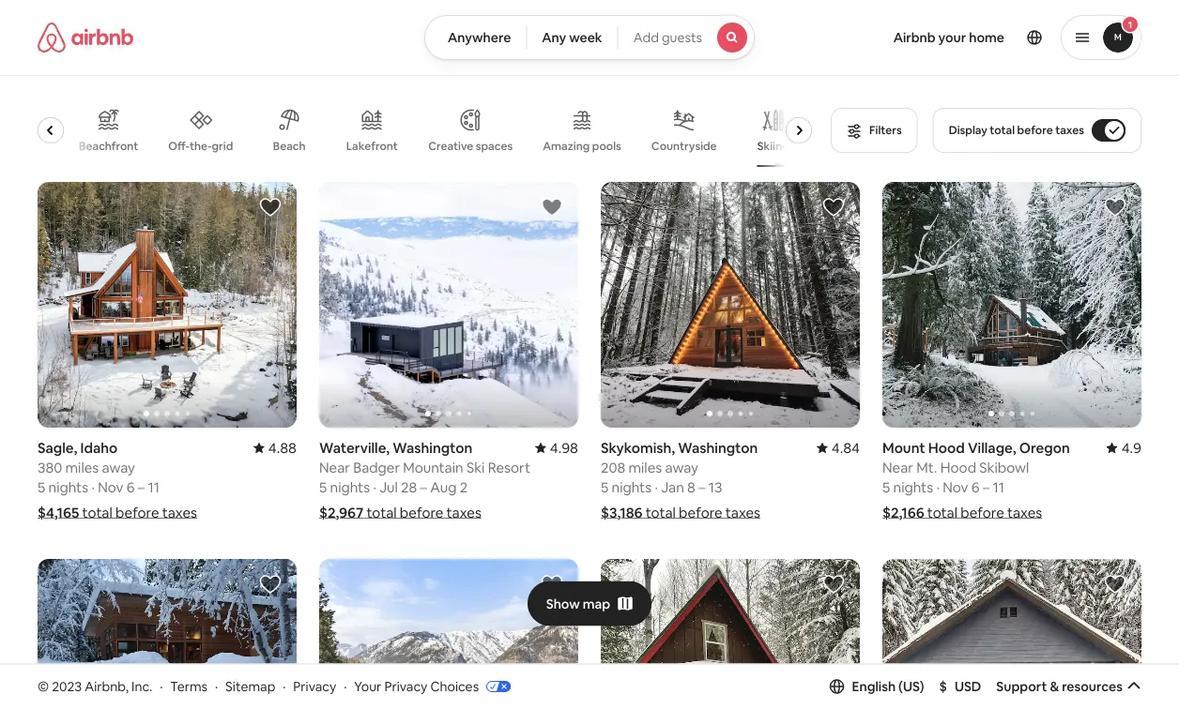 Task type: locate. For each thing, give the bounding box(es) containing it.
0 horizontal spatial miles
[[65, 459, 99, 477]]

total right $4,165
[[82, 504, 112, 522]]

oregon
[[1020, 439, 1070, 458]]

miles down "idaho"
[[65, 459, 99, 477]]

2 privacy from the left
[[384, 679, 428, 695]]

before inside button
[[1018, 123, 1053, 138]]

2 miles from the left
[[629, 459, 662, 477]]

pools
[[593, 139, 622, 154]]

total inside waterville, washington near badger mountain ski resort 5 nights · jul 28 – aug 2 $2,967 total before taxes
[[367, 504, 397, 522]]

aug
[[430, 479, 457, 497]]

5 up $2,166
[[883, 479, 890, 497]]

1 5 from the left
[[38, 479, 45, 497]]

washington inside waterville, washington near badger mountain ski resort 5 nights · jul 28 – aug 2 $2,967 total before taxes
[[393, 439, 473, 458]]

nights down 208 on the right bottom of the page
[[612, 479, 652, 497]]

5
[[38, 479, 45, 497], [319, 479, 327, 497], [601, 479, 609, 497], [883, 479, 890, 497]]

english (us) button
[[830, 679, 925, 696]]

4.88
[[268, 439, 297, 458]]

1 6 from the left
[[127, 479, 135, 497]]

usd
[[955, 679, 982, 696]]

3 nights from the left
[[612, 479, 652, 497]]

before inside mount hood village, oregon near mt. hood skibowl 5 nights · nov 6 – 11 $2,166 total before taxes
[[961, 504, 1005, 522]]

©
[[38, 679, 49, 695]]

nov inside mount hood village, oregon near mt. hood skibowl 5 nights · nov 6 – 11 $2,166 total before taxes
[[943, 479, 969, 497]]

away inside skykomish, washington 208 miles away 5 nights · jan 8 – 13 $3,186 total before taxes
[[665, 459, 699, 477]]

1 horizontal spatial washington
[[678, 439, 758, 458]]

beachfront
[[79, 139, 139, 154]]

miles for nov
[[65, 459, 99, 477]]

– inside sagle, idaho 380 miles away 5 nights · nov 6 – 11 $4,165 total before taxes
[[138, 479, 145, 497]]

display total before taxes
[[949, 123, 1085, 138]]

total inside mount hood village, oregon near mt. hood skibowl 5 nights · nov 6 – 11 $2,166 total before taxes
[[928, 504, 958, 522]]

add to wishlist: sagle, idaho image
[[259, 196, 282, 219]]

· inside sagle, idaho 380 miles away 5 nights · nov 6 – 11 $4,165 total before taxes
[[91, 479, 95, 497]]

near inside waterville, washington near badger mountain ski resort 5 nights · jul 28 – aug 2 $2,967 total before taxes
[[319, 459, 350, 477]]

before right display
[[1018, 123, 1053, 138]]

miles down the skykomish,
[[629, 459, 662, 477]]

away down "idaho"
[[102, 459, 135, 477]]

your
[[354, 679, 382, 695]]

miles
[[65, 459, 99, 477], [629, 459, 662, 477]]

1 11 from the left
[[148, 479, 160, 497]]

2 11 from the left
[[993, 479, 1005, 497]]

beach
[[274, 139, 306, 154]]

5 down 380
[[38, 479, 45, 497]]

2 near from the left
[[883, 459, 914, 477]]

1 horizontal spatial near
[[883, 459, 914, 477]]

· inside skykomish, washington 208 miles away 5 nights · jan 8 – 13 $3,186 total before taxes
[[655, 479, 658, 497]]

airbnb
[[894, 29, 936, 46]]

2 nov from the left
[[943, 479, 969, 497]]

2 washington from the left
[[678, 439, 758, 458]]

1 nov from the left
[[98, 479, 123, 497]]

away up jan
[[665, 459, 699, 477]]

2 – from the left
[[420, 479, 427, 497]]

washington inside skykomish, washington 208 miles away 5 nights · jan 8 – 13 $3,186 total before taxes
[[678, 439, 758, 458]]

0 horizontal spatial away
[[102, 459, 135, 477]]

None search field
[[424, 15, 755, 60]]

none search field containing anywhere
[[424, 15, 755, 60]]

1 away from the left
[[102, 459, 135, 477]]

english
[[852, 679, 896, 696]]

waterville,
[[319, 439, 390, 458]]

map
[[583, 596, 611, 613]]

total right display
[[990, 123, 1015, 138]]

$4,165
[[38, 504, 79, 522]]

nights up $2,967
[[330, 479, 370, 497]]

away inside sagle, idaho 380 miles away 5 nights · nov 6 – 11 $4,165 total before taxes
[[102, 459, 135, 477]]

4.84
[[832, 439, 860, 458]]

1 near from the left
[[319, 459, 350, 477]]

nov down village,
[[943, 479, 969, 497]]

total down the jul
[[367, 504, 397, 522]]

home
[[969, 29, 1005, 46]]

1 horizontal spatial 11
[[993, 479, 1005, 497]]

1 washington from the left
[[393, 439, 473, 458]]

1 miles from the left
[[65, 459, 99, 477]]

5 inside sagle, idaho 380 miles away 5 nights · nov 6 – 11 $4,165 total before taxes
[[38, 479, 45, 497]]

before inside skykomish, washington 208 miles away 5 nights · jan 8 – 13 $3,186 total before taxes
[[679, 504, 723, 522]]

before down "idaho"
[[116, 504, 159, 522]]

4 5 from the left
[[883, 479, 890, 497]]

resort
[[488, 459, 531, 477]]

nights down mt.
[[894, 479, 934, 497]]

2023
[[52, 679, 82, 695]]

nights
[[48, 479, 88, 497], [330, 479, 370, 497], [612, 479, 652, 497], [894, 479, 934, 497]]

privacy
[[293, 679, 336, 695], [384, 679, 428, 695]]

any week
[[542, 29, 603, 46]]

11
[[148, 479, 160, 497], [993, 479, 1005, 497]]

taxes
[[1056, 123, 1085, 138], [162, 504, 197, 522], [447, 504, 482, 522], [726, 504, 761, 522], [1008, 504, 1043, 522]]

add to wishlist: sandpoint, idaho image
[[823, 574, 845, 596]]

terms · sitemap · privacy
[[170, 679, 336, 695]]

privacy left your at bottom
[[293, 679, 336, 695]]

4.98 out of 5 average rating image
[[535, 439, 578, 458]]

away for idaho
[[102, 459, 135, 477]]

· inside mount hood village, oregon near mt. hood skibowl 5 nights · nov 6 – 11 $2,166 total before taxes
[[937, 479, 940, 497]]

any
[[542, 29, 566, 46]]

hood right mt.
[[941, 459, 977, 477]]

1 horizontal spatial away
[[665, 459, 699, 477]]

nights inside skykomish, washington 208 miles away 5 nights · jan 8 – 13 $3,186 total before taxes
[[612, 479, 652, 497]]

washington up mountain
[[393, 439, 473, 458]]

1 button
[[1061, 15, 1142, 60]]

6 inside sagle, idaho 380 miles away 5 nights · nov 6 – 11 $4,165 total before taxes
[[127, 479, 135, 497]]

airbnb your home
[[894, 29, 1005, 46]]

5 up $2,967
[[319, 479, 327, 497]]

before inside waterville, washington near badger mountain ski resort 5 nights · jul 28 – aug 2 $2,967 total before taxes
[[400, 504, 444, 522]]

nights down 380
[[48, 479, 88, 497]]

add to wishlist: waterville, washington image
[[541, 196, 563, 219]]

add to wishlist: skykomish, washington image
[[823, 196, 845, 219]]

1 – from the left
[[138, 479, 145, 497]]

jan
[[661, 479, 684, 497]]

– inside skykomish, washington 208 miles away 5 nights · jan 8 – 13 $3,186 total before taxes
[[699, 479, 706, 497]]

before down the 8
[[679, 504, 723, 522]]

show map
[[546, 596, 611, 613]]

3 – from the left
[[699, 479, 706, 497]]

hood
[[929, 439, 965, 458], [941, 459, 977, 477]]

· left the jul
[[373, 479, 376, 497]]

2 away from the left
[[665, 459, 699, 477]]

grid
[[212, 139, 234, 153]]

5 down 208 on the right bottom of the page
[[601, 479, 609, 497]]

skibowl
[[980, 459, 1029, 477]]

total right $2,166
[[928, 504, 958, 522]]

group
[[0, 94, 820, 167], [38, 182, 297, 428], [319, 182, 578, 428], [601, 182, 860, 428], [883, 182, 1142, 428], [38, 560, 297, 710], [319, 560, 578, 710], [601, 560, 860, 710], [883, 560, 1142, 710]]

0 vertical spatial hood
[[929, 439, 965, 458]]

english (us)
[[852, 679, 925, 696]]

before down skibowl
[[961, 504, 1005, 522]]

before down 28
[[400, 504, 444, 522]]

· down mt.
[[937, 479, 940, 497]]

4.9
[[1122, 439, 1142, 458]]

· down "idaho"
[[91, 479, 95, 497]]

guests
[[662, 29, 702, 46]]

·
[[91, 479, 95, 497], [373, 479, 376, 497], [655, 479, 658, 497], [937, 479, 940, 497], [160, 679, 163, 695], [215, 679, 218, 695], [283, 679, 286, 695], [344, 679, 347, 695]]

4 nights from the left
[[894, 479, 934, 497]]

hood up mt.
[[929, 439, 965, 458]]

badger
[[353, 459, 400, 477]]

skykomish,
[[601, 439, 675, 458]]

near down waterville,
[[319, 459, 350, 477]]

nov down "idaho"
[[98, 479, 123, 497]]

1 nights from the left
[[48, 479, 88, 497]]

2 6 from the left
[[972, 479, 980, 497]]

0 horizontal spatial near
[[319, 459, 350, 477]]

washington up '13'
[[678, 439, 758, 458]]

1 horizontal spatial miles
[[629, 459, 662, 477]]

– inside waterville, washington near badger mountain ski resort 5 nights · jul 28 – aug 2 $2,967 total before taxes
[[420, 479, 427, 497]]

the-
[[190, 139, 212, 153]]

profile element
[[778, 0, 1142, 75]]

1 horizontal spatial nov
[[943, 479, 969, 497]]

5 inside waterville, washington near badger mountain ski resort 5 nights · jul 28 – aug 2 $2,967 total before taxes
[[319, 479, 327, 497]]

washington
[[393, 439, 473, 458], [678, 439, 758, 458]]

0 horizontal spatial nov
[[98, 479, 123, 497]]

3 5 from the left
[[601, 479, 609, 497]]

privacy right your at bottom
[[384, 679, 428, 695]]

5 inside skykomish, washington 208 miles away 5 nights · jan 8 – 13 $3,186 total before taxes
[[601, 479, 609, 497]]

0 horizontal spatial washington
[[393, 439, 473, 458]]

add to wishlist: leavenworth, washington image
[[259, 574, 282, 596]]

near down mount
[[883, 459, 914, 477]]

· left the privacy link
[[283, 679, 286, 695]]

4.88 out of 5 average rating image
[[253, 439, 297, 458]]

2 5 from the left
[[319, 479, 327, 497]]

total down jan
[[646, 504, 676, 522]]

1 horizontal spatial privacy
[[384, 679, 428, 695]]

support & resources button
[[997, 679, 1142, 696]]

· left jan
[[655, 479, 658, 497]]

6
[[127, 479, 135, 497], [972, 479, 980, 497]]

add guests
[[634, 29, 702, 46]]

0 horizontal spatial 11
[[148, 479, 160, 497]]

add to wishlist: leavenworth, washington image
[[541, 574, 563, 596]]

4 – from the left
[[983, 479, 990, 497]]

· right inc.
[[160, 679, 163, 695]]

your privacy choices link
[[354, 679, 511, 697]]

1 horizontal spatial 6
[[972, 479, 980, 497]]

total
[[990, 123, 1015, 138], [82, 504, 112, 522], [367, 504, 397, 522], [646, 504, 676, 522], [928, 504, 958, 522]]

miles inside sagle, idaho 380 miles away 5 nights · nov 6 – 11 $4,165 total before taxes
[[65, 459, 99, 477]]

nights inside waterville, washington near badger mountain ski resort 5 nights · jul 28 – aug 2 $2,967 total before taxes
[[330, 479, 370, 497]]

mount
[[883, 439, 926, 458]]

total inside sagle, idaho 380 miles away 5 nights · nov 6 – 11 $4,165 total before taxes
[[82, 504, 112, 522]]

away for washington
[[665, 459, 699, 477]]

5 inside mount hood village, oregon near mt. hood skibowl 5 nights · nov 6 – 11 $2,166 total before taxes
[[883, 479, 890, 497]]

miles inside skykomish, washington 208 miles away 5 nights · jan 8 – 13 $3,186 total before taxes
[[629, 459, 662, 477]]

group containing off-the-grid
[[0, 94, 820, 167]]

0 horizontal spatial 6
[[127, 479, 135, 497]]

lakefront
[[347, 139, 398, 154]]

2 nights from the left
[[330, 479, 370, 497]]

$2,967
[[319, 504, 364, 522]]

near inside mount hood village, oregon near mt. hood skibowl 5 nights · nov 6 – 11 $2,166 total before taxes
[[883, 459, 914, 477]]

0 horizontal spatial privacy
[[293, 679, 336, 695]]



Task type: vqa. For each thing, say whether or not it's contained in the screenshot.
the away
yes



Task type: describe. For each thing, give the bounding box(es) containing it.
filters
[[870, 123, 902, 138]]

add
[[634, 29, 659, 46]]

nov inside sagle, idaho 380 miles away 5 nights · nov 6 – 11 $4,165 total before taxes
[[98, 479, 123, 497]]

display total before taxes button
[[933, 108, 1142, 153]]

1 vertical spatial hood
[[941, 459, 977, 477]]

28
[[401, 479, 417, 497]]

sagle, idaho 380 miles away 5 nights · nov 6 – 11 $4,165 total before taxes
[[38, 439, 197, 522]]

week
[[569, 29, 603, 46]]

taxes inside waterville, washington near badger mountain ski resort 5 nights · jul 28 – aug 2 $2,967 total before taxes
[[447, 504, 482, 522]]

add to wishlist: mount hood village, oregon image
[[1104, 196, 1127, 219]]

airbnb,
[[85, 679, 129, 695]]

11 inside sagle, idaho 380 miles away 5 nights · nov 6 – 11 $4,165 total before taxes
[[148, 479, 160, 497]]

waterville, washington near badger mountain ski resort 5 nights · jul 28 – aug 2 $2,967 total before taxes
[[319, 439, 531, 522]]

privacy link
[[293, 679, 336, 695]]

total inside display total before taxes button
[[990, 123, 1015, 138]]

resources
[[1062, 679, 1123, 696]]

spaces
[[476, 139, 513, 154]]

your privacy choices
[[354, 679, 479, 695]]

privacy inside 'link'
[[384, 679, 428, 695]]

idaho
[[80, 439, 118, 458]]

– inside mount hood village, oregon near mt. hood skibowl 5 nights · nov 6 – 11 $2,166 total before taxes
[[983, 479, 990, 497]]

terms link
[[170, 679, 208, 695]]

taxes inside button
[[1056, 123, 1085, 138]]

washington for mountain
[[393, 439, 473, 458]]

11 inside mount hood village, oregon near mt. hood skibowl 5 nights · nov 6 – 11 $2,166 total before taxes
[[993, 479, 1005, 497]]

inc.
[[131, 679, 152, 695]]

mt.
[[917, 459, 938, 477]]

anywhere button
[[424, 15, 527, 60]]

add guests button
[[618, 15, 755, 60]]

nights inside sagle, idaho 380 miles away 5 nights · nov 6 – 11 $4,165 total before taxes
[[48, 479, 88, 497]]

ski
[[467, 459, 485, 477]]

amazing pools
[[543, 139, 622, 154]]

taxes inside sagle, idaho 380 miles away 5 nights · nov 6 – 11 $4,165 total before taxes
[[162, 504, 197, 522]]

13
[[709, 479, 723, 497]]

6 inside mount hood village, oregon near mt. hood skibowl 5 nights · nov 6 – 11 $2,166 total before taxes
[[972, 479, 980, 497]]

support
[[997, 679, 1047, 696]]

jul
[[380, 479, 398, 497]]

total inside skykomish, washington 208 miles away 5 nights · jan 8 – 13 $3,186 total before taxes
[[646, 504, 676, 522]]

miles for jan
[[629, 459, 662, 477]]

&
[[1050, 679, 1059, 696]]

show
[[546, 596, 580, 613]]

(us)
[[899, 679, 925, 696]]

off-
[[169, 139, 190, 153]]

· left your at bottom
[[344, 679, 347, 695]]

taxes inside skykomish, washington 208 miles away 5 nights · jan 8 – 13 $3,186 total before taxes
[[726, 504, 761, 522]]

castles
[[3, 139, 43, 154]]

$
[[940, 679, 947, 696]]

4.84 out of 5 average rating image
[[817, 439, 860, 458]]

sitemap link
[[225, 679, 275, 695]]

1
[[1129, 18, 1133, 31]]

380
[[38, 459, 62, 477]]

add to wishlist: snoqualmie pass, washington image
[[1104, 574, 1127, 596]]

choices
[[430, 679, 479, 695]]

4.9 out of 5 average rating image
[[1107, 439, 1142, 458]]

support & resources
[[997, 679, 1123, 696]]

· right terms link
[[215, 679, 218, 695]]

countryside
[[652, 139, 718, 154]]

nights inside mount hood village, oregon near mt. hood skibowl 5 nights · nov 6 – 11 $2,166 total before taxes
[[894, 479, 934, 497]]

airbnb your home link
[[882, 18, 1016, 57]]

© 2023 airbnb, inc. ·
[[38, 679, 163, 695]]

8
[[687, 479, 696, 497]]

· inside waterville, washington near badger mountain ski resort 5 nights · jul 28 – aug 2 $2,967 total before taxes
[[373, 479, 376, 497]]

$ usd
[[940, 679, 982, 696]]

any week button
[[526, 15, 619, 60]]

off-the-grid
[[169, 139, 234, 153]]

sagle,
[[38, 439, 77, 458]]

anywhere
[[448, 29, 511, 46]]

show map button
[[528, 582, 652, 627]]

sitemap
[[225, 679, 275, 695]]

2
[[460, 479, 468, 497]]

208
[[601, 459, 626, 477]]

filters button
[[831, 108, 918, 153]]

1 privacy from the left
[[293, 679, 336, 695]]

mount hood village, oregon near mt. hood skibowl 5 nights · nov 6 – 11 $2,166 total before taxes
[[883, 439, 1070, 522]]

amazing
[[543, 139, 590, 154]]

washington for away
[[678, 439, 758, 458]]

skykomish, washington 208 miles away 5 nights · jan 8 – 13 $3,186 total before taxes
[[601, 439, 761, 522]]

creative spaces
[[429, 139, 513, 154]]

$2,166
[[883, 504, 925, 522]]

creative
[[429, 139, 474, 154]]

your
[[939, 29, 967, 46]]

before inside sagle, idaho 380 miles away 5 nights · nov 6 – 11 $4,165 total before taxes
[[116, 504, 159, 522]]

taxes inside mount hood village, oregon near mt. hood skibowl 5 nights · nov 6 – 11 $2,166 total before taxes
[[1008, 504, 1043, 522]]

terms
[[170, 679, 208, 695]]

village,
[[968, 439, 1017, 458]]

skiing
[[758, 139, 790, 154]]

mountain
[[403, 459, 464, 477]]

display
[[949, 123, 988, 138]]



